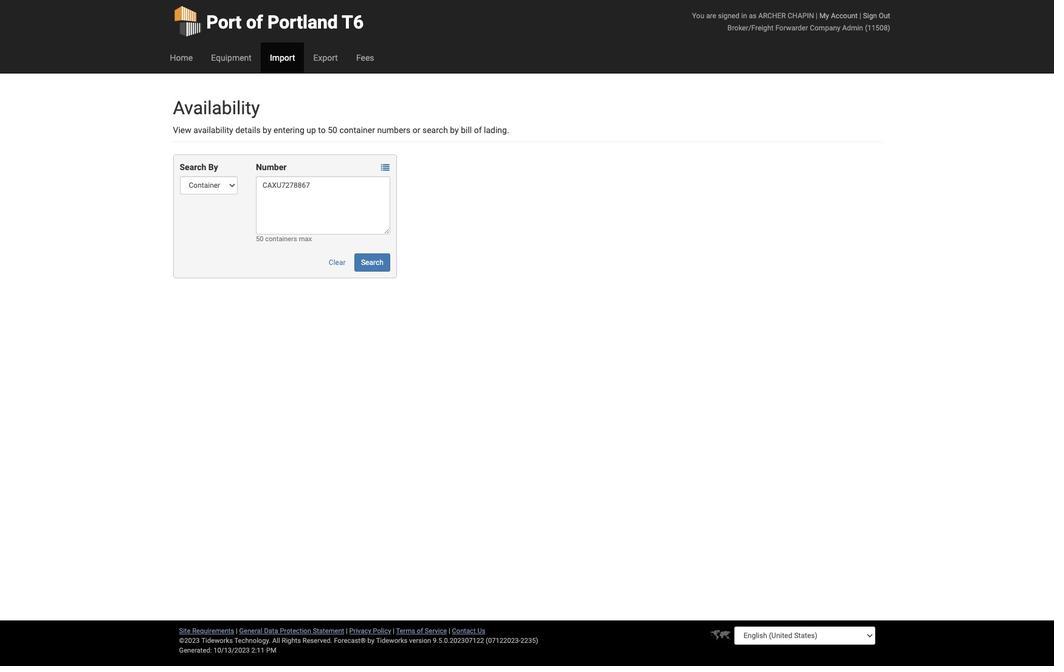 Task type: describe. For each thing, give the bounding box(es) containing it.
statement
[[313, 628, 344, 636]]

0 horizontal spatial of
[[246, 12, 263, 33]]

site requirements link
[[179, 628, 234, 636]]

home button
[[161, 43, 202, 73]]

view availability details by entering up to 50 container numbers or search by bill of lading.
[[173, 125, 510, 135]]

show list image
[[381, 164, 390, 172]]

general
[[239, 628, 263, 636]]

forwarder
[[776, 24, 809, 32]]

version
[[409, 638, 431, 645]]

sign out link
[[864, 12, 891, 20]]

import
[[270, 53, 295, 63]]

of inside site requirements | general data protection statement | privacy policy | terms of service | contact us ©2023 tideworks technology. all rights reserved. forecast® by tideworks version 9.5.0.202307122 (07122023-2235) generated: 10/13/2023 2:11 pm
[[417, 628, 423, 636]]

Number text field
[[256, 176, 390, 235]]

numbers
[[377, 125, 411, 135]]

privacy
[[350, 628, 372, 636]]

generated:
[[179, 647, 212, 655]]

| up tideworks
[[393, 628, 395, 636]]

to
[[318, 125, 326, 135]]

| up 9.5.0.202307122
[[449, 628, 451, 636]]

availability
[[173, 97, 260, 119]]

clear button
[[322, 254, 353, 272]]

by
[[209, 162, 218, 172]]

broker/freight
[[728, 24, 774, 32]]

my
[[820, 12, 830, 20]]

terms of service link
[[396, 628, 447, 636]]

are
[[707, 12, 717, 20]]

fees button
[[347, 43, 384, 73]]

my account link
[[820, 12, 858, 20]]

fees
[[356, 53, 374, 63]]

equipment button
[[202, 43, 261, 73]]

data
[[264, 628, 278, 636]]

export
[[314, 53, 338, 63]]

t6
[[342, 12, 364, 33]]

2:11
[[252, 647, 265, 655]]

availability
[[194, 125, 233, 135]]

bill
[[461, 125, 472, 135]]

50 containers max
[[256, 235, 312, 243]]

containers
[[265, 235, 297, 243]]

0 horizontal spatial 50
[[256, 235, 264, 243]]

forecast®
[[334, 638, 366, 645]]

2 horizontal spatial by
[[450, 125, 459, 135]]

clear
[[329, 259, 346, 267]]

search
[[423, 125, 448, 135]]

protection
[[280, 628, 311, 636]]

port of portland t6
[[207, 12, 364, 33]]

search for search by
[[180, 162, 206, 172]]

sign
[[864, 12, 878, 20]]

| up the forecast®
[[346, 628, 348, 636]]

1 vertical spatial of
[[474, 125, 482, 135]]

up
[[307, 125, 316, 135]]

technology.
[[234, 638, 271, 645]]

0 horizontal spatial by
[[263, 125, 272, 135]]

archer
[[759, 12, 787, 20]]

container
[[340, 125, 375, 135]]

as
[[749, 12, 757, 20]]

equipment
[[211, 53, 252, 63]]

privacy policy link
[[350, 628, 391, 636]]



Task type: locate. For each thing, give the bounding box(es) containing it.
in
[[742, 12, 748, 20]]

| left general
[[236, 628, 238, 636]]

contact
[[452, 628, 476, 636]]

port
[[207, 12, 242, 33]]

policy
[[373, 628, 391, 636]]

of up version
[[417, 628, 423, 636]]

by down privacy policy link
[[368, 638, 375, 645]]

©2023 tideworks
[[179, 638, 233, 645]]

number
[[256, 162, 287, 172]]

(11508)
[[866, 24, 891, 32]]

1 horizontal spatial of
[[417, 628, 423, 636]]

of
[[246, 12, 263, 33], [474, 125, 482, 135], [417, 628, 423, 636]]

all
[[273, 638, 280, 645]]

requirements
[[192, 628, 234, 636]]

0 horizontal spatial search
[[180, 162, 206, 172]]

2235)
[[521, 638, 539, 645]]

search
[[180, 162, 206, 172], [361, 259, 384, 267]]

of right "bill"
[[474, 125, 482, 135]]

pm
[[266, 647, 277, 655]]

export button
[[304, 43, 347, 73]]

tideworks
[[376, 638, 408, 645]]

| left my
[[816, 12, 818, 20]]

site requirements | general data protection statement | privacy policy | terms of service | contact us ©2023 tideworks technology. all rights reserved. forecast® by tideworks version 9.5.0.202307122 (07122023-2235) generated: 10/13/2023 2:11 pm
[[179, 628, 539, 655]]

of right port
[[246, 12, 263, 33]]

1 vertical spatial 50
[[256, 235, 264, 243]]

9.5.0.202307122
[[433, 638, 484, 645]]

max
[[299, 235, 312, 243]]

service
[[425, 628, 447, 636]]

port of portland t6 link
[[173, 0, 364, 43]]

search right 'clear'
[[361, 259, 384, 267]]

0 vertical spatial search
[[180, 162, 206, 172]]

contact us link
[[452, 628, 486, 636]]

0 vertical spatial 50
[[328, 125, 338, 135]]

general data protection statement link
[[239, 628, 344, 636]]

search button
[[355, 254, 390, 272]]

1 horizontal spatial by
[[368, 638, 375, 645]]

home
[[170, 53, 193, 63]]

account
[[832, 12, 858, 20]]

search by
[[180, 162, 218, 172]]

site
[[179, 628, 191, 636]]

50
[[328, 125, 338, 135], [256, 235, 264, 243]]

you
[[693, 12, 705, 20]]

entering
[[274, 125, 305, 135]]

2 horizontal spatial of
[[474, 125, 482, 135]]

by inside site requirements | general data protection statement | privacy policy | terms of service | contact us ©2023 tideworks technology. all rights reserved. forecast® by tideworks version 9.5.0.202307122 (07122023-2235) generated: 10/13/2023 2:11 pm
[[368, 638, 375, 645]]

rights
[[282, 638, 301, 645]]

admin
[[843, 24, 864, 32]]

search left by
[[180, 162, 206, 172]]

you are signed in as archer chapin | my account | sign out broker/freight forwarder company admin (11508)
[[693, 12, 891, 32]]

company
[[811, 24, 841, 32]]

50 left containers
[[256, 235, 264, 243]]

out
[[880, 12, 891, 20]]

by left "bill"
[[450, 125, 459, 135]]

0 vertical spatial of
[[246, 12, 263, 33]]

view
[[173, 125, 191, 135]]

1 horizontal spatial 50
[[328, 125, 338, 135]]

chapin
[[788, 12, 815, 20]]

portland
[[268, 12, 338, 33]]

search inside button
[[361, 259, 384, 267]]

|
[[816, 12, 818, 20], [860, 12, 862, 20], [236, 628, 238, 636], [346, 628, 348, 636], [393, 628, 395, 636], [449, 628, 451, 636]]

10/13/2023
[[214, 647, 250, 655]]

(07122023-
[[486, 638, 521, 645]]

import button
[[261, 43, 304, 73]]

search for search
[[361, 259, 384, 267]]

1 vertical spatial search
[[361, 259, 384, 267]]

reserved.
[[303, 638, 333, 645]]

or
[[413, 125, 421, 135]]

lading.
[[484, 125, 510, 135]]

50 right to
[[328, 125, 338, 135]]

terms
[[396, 628, 416, 636]]

by right details
[[263, 125, 272, 135]]

signed
[[719, 12, 740, 20]]

| left sign
[[860, 12, 862, 20]]

us
[[478, 628, 486, 636]]

by
[[263, 125, 272, 135], [450, 125, 459, 135], [368, 638, 375, 645]]

2 vertical spatial of
[[417, 628, 423, 636]]

details
[[236, 125, 261, 135]]

1 horizontal spatial search
[[361, 259, 384, 267]]



Task type: vqa. For each thing, say whether or not it's contained in the screenshot.
"By"
yes



